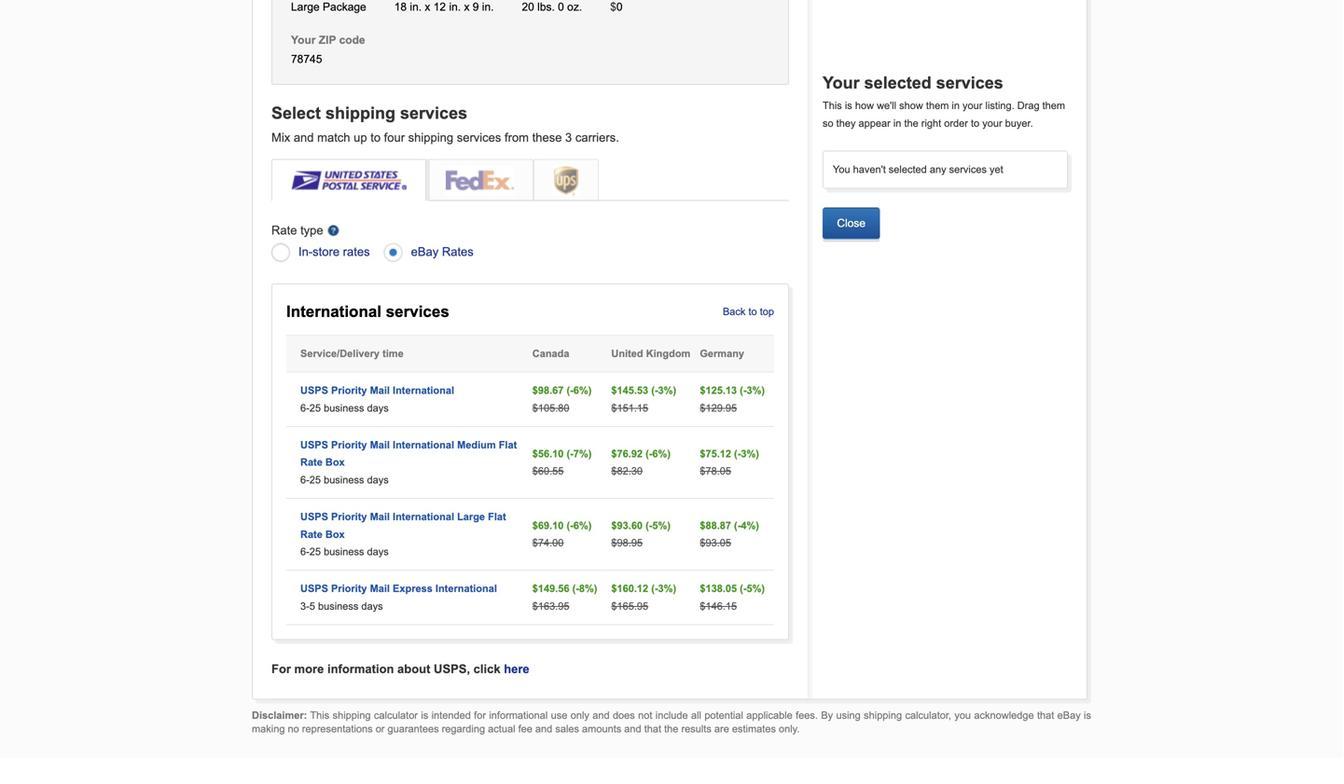 Task type: describe. For each thing, give the bounding box(es) containing it.
box for usps priority mail international medium flat rate box
[[326, 457, 345, 469]]

(- for $69.10
[[567, 520, 574, 532]]

haven't
[[854, 164, 886, 176]]

(- for $93.60
[[646, 520, 653, 532]]

canada
[[533, 348, 570, 360]]

$98.67
[[533, 385, 564, 397]]

priority for usps priority mail international 6-25 business days
[[331, 385, 367, 397]]

9
[[473, 1, 479, 13]]

include
[[656, 710, 688, 722]]

services left 'yet' at top right
[[950, 164, 987, 176]]

this inside your selected services this is how we'll show them in your listing. drag them so they appear in the right order to your buyer.
[[823, 100, 843, 112]]

1 in. from the left
[[410, 1, 422, 13]]

(- for $75.12
[[735, 448, 741, 460]]

$146.15
[[700, 601, 737, 613]]

and up amounts
[[593, 710, 610, 722]]

$138.05
[[700, 583, 737, 595]]

1 x from the left
[[425, 1, 431, 13]]

press enter to select usps priority mail international large flat rate box list item
[[287, 499, 775, 571]]

united
[[612, 348, 644, 360]]

in-store rates link
[[299, 242, 370, 262]]

large inside usps priority mail international large flat rate box 6-25 business days
[[457, 512, 485, 523]]

selected inside your selected services this is how we'll show them in your listing. drag them so they appear in the right order to your buyer.
[[865, 73, 932, 92]]

0 horizontal spatial is
[[421, 710, 429, 722]]

representations
[[302, 724, 373, 735]]

close
[[837, 217, 866, 229]]

store
[[313, 245, 340, 259]]

$125.13
[[700, 385, 737, 397]]

international for large
[[393, 512, 455, 523]]

$56.10
[[533, 448, 564, 460]]

we'll
[[877, 100, 897, 112]]

mix
[[272, 131, 290, 145]]

only
[[571, 710, 590, 722]]

medium
[[457, 440, 496, 451]]

drag
[[1018, 100, 1040, 112]]

press enter to select usps priority mail express international list item
[[287, 571, 775, 626]]

top
[[760, 306, 775, 318]]

about
[[398, 663, 431, 677]]

any
[[930, 164, 947, 176]]

lbs.
[[538, 1, 555, 13]]

zip
[[319, 34, 336, 46]]

from
[[505, 131, 529, 145]]

3%) for $125.13 (-3%) $129.95
[[747, 385, 765, 397]]

guarantees
[[388, 724, 439, 735]]

large package
[[291, 1, 367, 13]]

days inside usps priority mail international medium flat rate box 6-25 business days
[[367, 474, 389, 486]]

7%)
[[574, 448, 592, 460]]

5%) for $138.05 (-5%) $146.15
[[747, 583, 765, 595]]

are
[[715, 724, 730, 735]]

priority for usps priority mail express international 3-5 business days
[[331, 583, 367, 595]]

acknowledge
[[975, 710, 1035, 722]]

calculator,
[[906, 710, 952, 722]]

rate type
[[272, 223, 324, 237]]

days inside usps priority mail international large flat rate box 6-25 business days
[[367, 546, 389, 558]]

usps for usps priority mail international large flat rate box 6-25 business days
[[301, 512, 328, 523]]

this shipping calculator is intended for informational use only and does not include all potential applicable fees. by using shipping calculator, you acknowledge that ebay is making no representations or guarantees regarding actual fee and sales amounts and that the results are estimates only.
[[252, 710, 1092, 735]]

how
[[856, 100, 874, 112]]

0 horizontal spatial large
[[291, 1, 320, 13]]

$56.10 (-7%) $60.55
[[533, 448, 592, 477]]

results
[[682, 724, 712, 735]]

1 vertical spatial your
[[983, 117, 1003, 129]]

0 horizontal spatial that
[[645, 724, 662, 735]]

20
[[522, 1, 535, 13]]

usps priority mail express international 3-5 business days
[[301, 583, 497, 613]]

box for usps priority mail international large flat rate box
[[326, 529, 345, 541]]

rate for usps priority mail international large flat rate box
[[301, 529, 323, 541]]

your zip code 78745
[[291, 34, 365, 65]]

show
[[900, 100, 924, 112]]

disclaimer:
[[252, 710, 307, 722]]

78745
[[291, 53, 322, 65]]

appear
[[859, 117, 891, 129]]

international up service/delivery
[[287, 303, 382, 321]]

2 0 from the left
[[617, 1, 623, 13]]

these
[[533, 131, 562, 145]]

or
[[376, 724, 385, 735]]

flat for usps priority mail international medium flat rate box
[[499, 440, 517, 451]]

3-
[[301, 601, 310, 613]]

germany
[[700, 348, 745, 360]]

(- for $76.92
[[646, 448, 653, 460]]

shipping right four
[[408, 131, 454, 145]]

you
[[955, 710, 972, 722]]

ebay inside "this shipping calculator is intended for informational use only and does not include all potential applicable fees. by using shipping calculator, you acknowledge that ebay is making no representations or guarantees regarding actual fee and sales amounts and that the results are estimates only."
[[1058, 710, 1081, 722]]

ebay inside 'option group'
[[411, 245, 439, 259]]

$76.92 (-6%) $82.30
[[612, 448, 671, 477]]

$82.30
[[612, 466, 643, 477]]

priority for usps priority mail international large flat rate box 6-25 business days
[[331, 512, 367, 523]]

rate for usps priority mail international medium flat rate box
[[301, 457, 323, 469]]

and down the does
[[625, 724, 642, 735]]

$75.12 (-3%) $78.05
[[700, 448, 760, 477]]

fee
[[518, 724, 533, 735]]

$69.10
[[533, 520, 564, 532]]

$88.87
[[700, 520, 732, 532]]

usps priority mail international 6-25 business days
[[301, 385, 455, 414]]

for more information about usps, click here
[[272, 663, 530, 677]]

so
[[823, 117, 834, 129]]

8%)
[[579, 583, 598, 595]]

25 inside 'usps priority mail international 6-25 business days'
[[310, 403, 321, 414]]

order
[[945, 117, 969, 129]]

(- for $145.53
[[652, 385, 658, 397]]

25 for usps priority mail international medium flat rate box
[[310, 474, 321, 486]]

(- for $125.13
[[740, 385, 747, 397]]

back to top
[[723, 306, 775, 318]]

$151.15
[[612, 403, 649, 414]]

is inside your selected services this is how we'll show them in your listing. drag them so they appear in the right order to your buyer.
[[845, 100, 853, 112]]

$75.12
[[700, 448, 732, 460]]

25 for usps priority mail international large flat rate box
[[310, 546, 321, 558]]

time
[[383, 348, 404, 360]]

this inside "this shipping calculator is intended for informational use only and does not include all potential applicable fees. by using shipping calculator, you acknowledge that ebay is making no representations or guarantees regarding actual fee and sales amounts and that the results are estimates only."
[[310, 710, 330, 722]]

here link
[[504, 663, 530, 677]]

your for selected
[[823, 73, 860, 92]]

$160.12
[[612, 583, 649, 595]]

using
[[837, 710, 861, 722]]

days inside 'usps priority mail international 6-25 business days'
[[367, 403, 389, 414]]

flat for usps priority mail international large flat rate box
[[488, 512, 506, 523]]

rates
[[343, 245, 370, 259]]

to inside your selected services this is how we'll show them in your listing. drag them so they appear in the right order to your buyer.
[[971, 117, 980, 129]]

the inside "this shipping calculator is intended for informational use only and does not include all potential applicable fees. by using shipping calculator, you acknowledge that ebay is making no representations or guarantees regarding actual fee and sales amounts and that the results are estimates only."
[[665, 724, 679, 735]]

$74.00
[[533, 538, 564, 549]]

select
[[272, 103, 321, 123]]

usps for usps priority mail express international 3-5 business days
[[301, 583, 328, 595]]

estimates
[[732, 724, 776, 735]]

united kingdom germany
[[612, 348, 745, 360]]

press enter to select usps priority mail international medium flat rate box list item
[[287, 427, 775, 499]]

18 in. x 12 in. x 9 in.
[[395, 1, 494, 13]]

18
[[395, 1, 407, 13]]

listing.
[[986, 100, 1015, 112]]

(- for $98.67
[[567, 385, 574, 397]]

up
[[354, 131, 367, 145]]

$149.56
[[533, 583, 570, 595]]

international inside usps priority mail express international 3-5 business days
[[436, 583, 497, 595]]

0 vertical spatial in
[[952, 100, 960, 112]]

3%) for $75.12 (-3%) $78.05
[[741, 448, 760, 460]]

you
[[833, 164, 851, 176]]



Task type: vqa. For each thing, say whether or not it's contained in the screenshot.
the 'is' to the right
yes



Task type: locate. For each thing, give the bounding box(es) containing it.
6-
[[301, 403, 310, 414], [301, 474, 310, 486], [301, 546, 310, 558]]

rate down 'usps priority mail international 6-25 business days'
[[301, 457, 323, 469]]

5%) inside $138.05 (-5%) $146.15
[[747, 583, 765, 595]]

2 priority from the top
[[331, 440, 367, 451]]

usps inside usps priority mail express international 3-5 business days
[[301, 583, 328, 595]]

yet
[[990, 164, 1004, 176]]

amounts
[[582, 724, 622, 735]]

service/delivery
[[301, 348, 380, 360]]

your up order
[[963, 100, 983, 112]]

is
[[845, 100, 853, 112], [421, 710, 429, 722], [1084, 710, 1092, 722]]

0 horizontal spatial this
[[310, 710, 330, 722]]

usps for usps priority mail international 6-25 business days
[[301, 385, 328, 397]]

business inside usps priority mail express international 3-5 business days
[[318, 601, 359, 613]]

(- right $160.12
[[652, 583, 658, 595]]

flat left $69.10
[[488, 512, 506, 523]]

2 box from the top
[[326, 529, 345, 541]]

2 horizontal spatial is
[[1084, 710, 1092, 722]]

0 vertical spatial 5%)
[[653, 520, 671, 532]]

international services link
[[287, 303, 450, 321]]

1 usps from the top
[[301, 385, 328, 397]]

1 vertical spatial rate
[[301, 457, 323, 469]]

international inside usps priority mail international medium flat rate box 6-25 business days
[[393, 440, 455, 451]]

and right fee
[[536, 724, 553, 735]]

international down time in the left top of the page
[[393, 385, 455, 397]]

2 in. from the left
[[449, 1, 461, 13]]

1 horizontal spatial them
[[1043, 100, 1066, 112]]

3 usps from the top
[[301, 512, 328, 523]]

mail for large
[[370, 512, 390, 523]]

1 vertical spatial ebay
[[1058, 710, 1081, 722]]

6%) for $76.92 (-6%) $82.30
[[653, 448, 671, 460]]

priority inside usps priority mail express international 3-5 business days
[[331, 583, 367, 595]]

selected left any
[[889, 164, 927, 176]]

1 priority from the top
[[331, 385, 367, 397]]

kingdom
[[646, 348, 691, 360]]

(- right $88.87
[[735, 520, 741, 532]]

mail inside usps priority mail international large flat rate box 6-25 business days
[[370, 512, 390, 523]]

ebay rates
[[411, 245, 474, 259]]

25 inside usps priority mail international medium flat rate box 6-25 business days
[[310, 474, 321, 486]]

usps inside usps priority mail international medium flat rate box 6-25 business days
[[301, 440, 328, 451]]

and inside select shipping services mix and match up to four shipping services from these 3 carriers.
[[294, 131, 314, 145]]

flat inside usps priority mail international medium flat rate box 6-25 business days
[[499, 440, 517, 451]]

$93.05
[[700, 538, 732, 549]]

business right 5 on the bottom of page
[[318, 601, 359, 613]]

0 horizontal spatial 5%)
[[653, 520, 671, 532]]

mail inside 'usps priority mail international 6-25 business days'
[[370, 385, 390, 397]]

2 vertical spatial 6%)
[[574, 520, 592, 532]]

3%) right $75.12
[[741, 448, 760, 460]]

you haven't selected any services yet
[[833, 164, 1004, 176]]

close button
[[823, 207, 880, 240]]

press enter to select usps priority mail international list item
[[287, 373, 775, 427]]

services
[[937, 73, 1004, 92], [400, 103, 468, 123], [457, 131, 502, 145], [950, 164, 987, 176], [386, 303, 450, 321]]

click
[[474, 663, 501, 677]]

$160.12 (-3%) $165.95
[[612, 583, 677, 613]]

1 0 from the left
[[558, 1, 564, 13]]

2 25 from the top
[[310, 474, 321, 486]]

0 horizontal spatial them
[[927, 100, 949, 112]]

mail down 'usps priority mail international 6-25 business days'
[[370, 440, 390, 451]]

in. right 9 on the top left of the page
[[482, 1, 494, 13]]

actual
[[488, 724, 516, 735]]

mail inside usps priority mail express international 3-5 business days
[[370, 583, 390, 595]]

option group containing in-store rates
[[272, 242, 790, 265]]

1 vertical spatial 6%)
[[653, 448, 671, 460]]

3%) down 'kingdom' at the top of the page
[[658, 385, 677, 397]]

ebay
[[411, 245, 439, 259], [1058, 710, 1081, 722]]

(- for $138.05
[[740, 583, 747, 595]]

5%) right $93.60 on the left of the page
[[653, 520, 671, 532]]

four
[[384, 131, 405, 145]]

(- inside $149.56 (-8%) $163.95
[[573, 583, 579, 595]]

(- for $160.12
[[652, 583, 658, 595]]

Online rates radio
[[384, 242, 407, 264]]

1 horizontal spatial in.
[[449, 1, 461, 13]]

6- inside usps priority mail international large flat rate box 6-25 business days
[[301, 546, 310, 558]]

0 horizontal spatial to
[[371, 131, 381, 145]]

mail for 6-
[[370, 385, 390, 397]]

business up usps priority mail international large flat rate box 6-25 business days
[[324, 474, 364, 486]]

4 priority from the top
[[331, 583, 367, 595]]

mail down time in the left top of the page
[[370, 385, 390, 397]]

0 vertical spatial that
[[1038, 710, 1055, 722]]

6%)
[[574, 385, 592, 397], [653, 448, 671, 460], [574, 520, 592, 532]]

2 horizontal spatial to
[[971, 117, 980, 129]]

4%)
[[741, 520, 760, 532]]

1 horizontal spatial in
[[952, 100, 960, 112]]

box inside usps priority mail international large flat rate box 6-25 business days
[[326, 529, 345, 541]]

usps
[[301, 385, 328, 397], [301, 440, 328, 451], [301, 512, 328, 523], [301, 583, 328, 595]]

0 vertical spatial large
[[291, 1, 320, 13]]

0 vertical spatial your
[[963, 100, 983, 112]]

$98.95
[[612, 538, 643, 549]]

0 vertical spatial rate
[[272, 223, 297, 237]]

5%) inside $93.60 (-5%) $98.95
[[653, 520, 671, 532]]

your
[[291, 34, 316, 46], [823, 73, 860, 92]]

rate inside usps priority mail international medium flat rate box 6-25 business days
[[301, 457, 323, 469]]

rate up the in-store rates option
[[272, 223, 297, 237]]

1 vertical spatial 25
[[310, 474, 321, 486]]

3%) right $125.13
[[747, 385, 765, 397]]

6%) inside the $76.92 (-6%) $82.30
[[653, 448, 671, 460]]

your up 78745
[[291, 34, 316, 46]]

(- right the '$138.05'
[[740, 583, 747, 595]]

applicable
[[747, 710, 793, 722]]

1 horizontal spatial that
[[1038, 710, 1055, 722]]

your inside your selected services this is how we'll show them in your listing. drag them so they appear in the right order to your buyer.
[[823, 73, 860, 92]]

(- right $98.67
[[567, 385, 574, 397]]

flat
[[499, 440, 517, 451], [488, 512, 506, 523]]

$
[[611, 1, 617, 13]]

0 vertical spatial selected
[[865, 73, 932, 92]]

mail down usps priority mail international medium flat rate box 6-25 business days
[[370, 512, 390, 523]]

mail for medium
[[370, 440, 390, 451]]

1 horizontal spatial your
[[823, 73, 860, 92]]

(- inside $75.12 (-3%) $78.05
[[735, 448, 741, 460]]

1 vertical spatial in
[[894, 117, 902, 129]]

5%) for $93.60 (-5%) $98.95
[[653, 520, 671, 532]]

option group
[[272, 242, 790, 265]]

more
[[294, 663, 324, 677]]

0 horizontal spatial in
[[894, 117, 902, 129]]

1 mail from the top
[[370, 385, 390, 397]]

(- right $125.13
[[740, 385, 747, 397]]

to right up
[[371, 131, 381, 145]]

0 horizontal spatial the
[[665, 724, 679, 735]]

0 vertical spatial to
[[971, 117, 980, 129]]

6%) for $98.67 (-6%) $105.80
[[574, 385, 592, 397]]

them up the right
[[927, 100, 949, 112]]

(- inside the $76.92 (-6%) $82.30
[[646, 448, 653, 460]]

3%) inside $160.12 (-3%) $165.95
[[658, 583, 677, 595]]

(- for $56.10
[[567, 448, 574, 460]]

your selected services this is how we'll show them in your listing. drag them so they appear in the right order to your buyer.
[[823, 73, 1066, 129]]

(- inside $138.05 (-5%) $146.15
[[740, 583, 747, 595]]

1 them from the left
[[927, 100, 949, 112]]

(- inside $160.12 (-3%) $165.95
[[652, 583, 658, 595]]

3%) for $145.53 (-3%) $151.15
[[658, 385, 677, 397]]

services up listing.
[[937, 73, 1004, 92]]

2 vertical spatial 25
[[310, 546, 321, 558]]

package
[[323, 1, 367, 13]]

$ 0
[[611, 1, 623, 13]]

1 vertical spatial to
[[371, 131, 381, 145]]

priority down 'usps priority mail international 6-25 business days'
[[331, 440, 367, 451]]

5%) right the '$138.05'
[[747, 583, 765, 595]]

0
[[558, 1, 564, 13], [617, 1, 623, 13]]

is left how
[[845, 100, 853, 112]]

(- inside $98.67 (-6%) $105.80
[[567, 385, 574, 397]]

mail inside usps priority mail international medium flat rate box 6-25 business days
[[370, 440, 390, 451]]

code
[[339, 34, 365, 46]]

0 left oz.
[[558, 1, 564, 13]]

international inside 'usps priority mail international 6-25 business days'
[[393, 385, 455, 397]]

$145.53
[[612, 385, 649, 397]]

shipping up representations
[[333, 710, 371, 722]]

they
[[837, 117, 856, 129]]

that
[[1038, 710, 1055, 722], [645, 724, 662, 735]]

and right the "mix"
[[294, 131, 314, 145]]

for
[[474, 710, 486, 722]]

1 horizontal spatial ebay
[[1058, 710, 1081, 722]]

0 vertical spatial your
[[291, 34, 316, 46]]

12
[[434, 1, 446, 13]]

large down medium
[[457, 512, 485, 523]]

in up order
[[952, 100, 960, 112]]

In-store rates radio
[[272, 242, 294, 264]]

calculator
[[374, 710, 418, 722]]

box inside usps priority mail international medium flat rate box 6-25 business days
[[326, 457, 345, 469]]

that right acknowledge
[[1038, 710, 1055, 722]]

(- inside $125.13 (-3%) $129.95
[[740, 385, 747, 397]]

1 horizontal spatial to
[[749, 306, 757, 318]]

(- right $75.12
[[735, 448, 741, 460]]

priority down usps priority mail international medium flat rate box 6-25 business days
[[331, 512, 367, 523]]

your
[[963, 100, 983, 112], [983, 117, 1003, 129]]

2 vertical spatial 6-
[[301, 546, 310, 558]]

1 box from the top
[[326, 457, 345, 469]]

this up so
[[823, 100, 843, 112]]

potential
[[705, 710, 744, 722]]

box up usps priority mail express international 3-5 business days
[[326, 529, 345, 541]]

back
[[723, 306, 746, 318]]

flat right medium
[[499, 440, 517, 451]]

(- inside $93.60 (-5%) $98.95
[[646, 520, 653, 532]]

only.
[[779, 724, 800, 735]]

25 inside usps priority mail international large flat rate box 6-25 business days
[[310, 546, 321, 558]]

2 usps from the top
[[301, 440, 328, 451]]

2 x from the left
[[464, 1, 470, 13]]

2 them from the left
[[1043, 100, 1066, 112]]

$93.60
[[612, 520, 643, 532]]

4 mail from the top
[[370, 583, 390, 595]]

rate inside usps priority mail international large flat rate box 6-25 business days
[[301, 529, 323, 541]]

3%)
[[658, 385, 677, 397], [747, 385, 765, 397], [741, 448, 760, 460], [658, 583, 677, 595]]

1 vertical spatial large
[[457, 512, 485, 523]]

1 vertical spatial this
[[310, 710, 330, 722]]

3 6- from the top
[[301, 546, 310, 558]]

6- for usps priority mail international medium flat rate box
[[301, 474, 310, 486]]

sales
[[556, 724, 580, 735]]

x
[[425, 1, 431, 13], [464, 1, 470, 13]]

(- inside the $88.87 (-4%) $93.05
[[735, 520, 741, 532]]

0 vertical spatial flat
[[499, 440, 517, 451]]

days inside usps priority mail express international 3-5 business days
[[362, 601, 383, 613]]

shipping right using
[[864, 710, 903, 722]]

1 horizontal spatial large
[[457, 512, 485, 523]]

shipping up up
[[326, 103, 396, 123]]

(- right $149.56
[[573, 583, 579, 595]]

2 mail from the top
[[370, 440, 390, 451]]

usps inside 'usps priority mail international 6-25 business days'
[[301, 385, 328, 397]]

5
[[310, 601, 315, 613]]

international inside usps priority mail international large flat rate box 6-25 business days
[[393, 512, 455, 523]]

$145.53 (-3%) $151.15
[[612, 385, 677, 414]]

(- inside '$56.10 (-7%) $60.55'
[[567, 448, 574, 460]]

2 vertical spatial rate
[[301, 529, 323, 541]]

(- for $88.87
[[735, 520, 741, 532]]

services left from
[[457, 131, 502, 145]]

0 horizontal spatial x
[[425, 1, 431, 13]]

1 6- from the top
[[301, 403, 310, 414]]

the inside your selected services this is how we'll show them in your listing. drag them so they appear in the right order to your buyer.
[[905, 117, 919, 129]]

$88.87 (-4%) $93.05
[[700, 520, 760, 549]]

25
[[310, 403, 321, 414], [310, 474, 321, 486], [310, 546, 321, 558]]

0 vertical spatial 25
[[310, 403, 321, 414]]

(- right '$76.92'
[[646, 448, 653, 460]]

x left 9 on the top left of the page
[[464, 1, 470, 13]]

is right acknowledge
[[1084, 710, 1092, 722]]

days down time in the left top of the page
[[367, 403, 389, 414]]

ebay right acknowledge
[[1058, 710, 1081, 722]]

0 horizontal spatial 0
[[558, 1, 564, 13]]

your inside the your zip code 78745
[[291, 34, 316, 46]]

1 horizontal spatial the
[[905, 117, 919, 129]]

6%) right $69.10
[[574, 520, 592, 532]]

service/delivery time
[[301, 348, 404, 360]]

business up usps priority mail express international 3-5 business days
[[324, 546, 364, 558]]

(- right $145.53
[[652, 385, 658, 397]]

0 right oz.
[[617, 1, 623, 13]]

1 vertical spatial 6-
[[301, 474, 310, 486]]

0 vertical spatial ebay
[[411, 245, 439, 259]]

all
[[691, 710, 702, 722]]

ebay right online rates option
[[411, 245, 439, 259]]

3 priority from the top
[[331, 512, 367, 523]]

in. right 18
[[410, 1, 422, 13]]

0 horizontal spatial in.
[[410, 1, 422, 13]]

3%) inside $125.13 (-3%) $129.95
[[747, 385, 765, 397]]

1 horizontal spatial is
[[845, 100, 853, 112]]

your up how
[[823, 73, 860, 92]]

0 horizontal spatial ebay
[[411, 245, 439, 259]]

(- inside $145.53 (-3%) $151.15
[[652, 385, 658, 397]]

1 horizontal spatial x
[[464, 1, 470, 13]]

buyer.
[[1006, 117, 1034, 129]]

1 vertical spatial box
[[326, 529, 345, 541]]

use
[[551, 710, 568, 722]]

priority inside usps priority mail international medium flat rate box 6-25 business days
[[331, 440, 367, 451]]

in-store rates
[[299, 245, 370, 259]]

selected up we'll
[[865, 73, 932, 92]]

usps priority mail international large flat rate box 6-25 business days
[[301, 512, 506, 558]]

3 in. from the left
[[482, 1, 494, 13]]

1 vertical spatial 5%)
[[747, 583, 765, 595]]

2 6- from the top
[[301, 474, 310, 486]]

$163.95
[[533, 601, 570, 613]]

to
[[971, 117, 980, 129], [371, 131, 381, 145], [749, 306, 757, 318]]

0 horizontal spatial your
[[291, 34, 316, 46]]

services up four
[[400, 103, 468, 123]]

6- inside usps priority mail international medium flat rate box 6-25 business days
[[301, 474, 310, 486]]

this up representations
[[310, 710, 330, 722]]

6%) inside $98.67 (-6%) $105.80
[[574, 385, 592, 397]]

is up guarantees
[[421, 710, 429, 722]]

business inside usps priority mail international medium flat rate box 6-25 business days
[[324, 474, 364, 486]]

6- for usps priority mail international large flat rate box
[[301, 546, 310, 558]]

to inside select shipping services mix and match up to four shipping services from these 3 carriers.
[[371, 131, 381, 145]]

to right order
[[971, 117, 980, 129]]

your for zip
[[291, 34, 316, 46]]

1 vertical spatial flat
[[488, 512, 506, 523]]

express
[[393, 583, 433, 595]]

1 25 from the top
[[310, 403, 321, 414]]

large left package
[[291, 1, 320, 13]]

informational
[[489, 710, 548, 722]]

in. right 12
[[449, 1, 461, 13]]

days up usps priority mail express international 3-5 business days
[[367, 546, 389, 558]]

1 vertical spatial selected
[[889, 164, 927, 176]]

priority for usps priority mail international medium flat rate box 6-25 business days
[[331, 440, 367, 451]]

flat inside usps priority mail international large flat rate box 6-25 business days
[[488, 512, 506, 523]]

(- inside $69.10 (-6%) $74.00
[[567, 520, 574, 532]]

1 horizontal spatial 0
[[617, 1, 623, 13]]

rate
[[272, 223, 297, 237], [301, 457, 323, 469], [301, 529, 323, 541]]

mail for international
[[370, 583, 390, 595]]

usps for usps priority mail international medium flat rate box 6-25 business days
[[301, 440, 328, 451]]

them right drag
[[1043, 100, 1066, 112]]

rates
[[442, 245, 474, 259]]

international for medium
[[393, 440, 455, 451]]

$125.13 (-3%) $129.95
[[700, 385, 765, 414]]

(- right $56.10
[[567, 448, 574, 460]]

4 usps from the top
[[301, 583, 328, 595]]

3 25 from the top
[[310, 546, 321, 558]]

right
[[922, 117, 942, 129]]

business down service/delivery
[[324, 403, 364, 414]]

making
[[252, 724, 285, 735]]

x left 12
[[425, 1, 431, 13]]

days right 5 on the bottom of page
[[362, 601, 383, 613]]

priority inside usps priority mail international large flat rate box 6-25 business days
[[331, 512, 367, 523]]

international down usps priority mail international medium flat rate box 6-25 business days
[[393, 512, 455, 523]]

(- for $149.56
[[573, 583, 579, 595]]

mail
[[370, 385, 390, 397], [370, 440, 390, 451], [370, 512, 390, 523], [370, 583, 390, 595]]

0 vertical spatial 6%)
[[574, 385, 592, 397]]

priority down the service/delivery time at the top
[[331, 385, 367, 397]]

0 vertical spatial 6-
[[301, 403, 310, 414]]

1 horizontal spatial 5%)
[[747, 583, 765, 595]]

0 vertical spatial this
[[823, 100, 843, 112]]

6%) for $69.10 (-6%) $74.00
[[574, 520, 592, 532]]

6%) right $98.67
[[574, 385, 592, 397]]

priority
[[331, 385, 367, 397], [331, 440, 367, 451], [331, 512, 367, 523], [331, 583, 367, 595]]

days up usps priority mail international large flat rate box 6-25 business days
[[367, 474, 389, 486]]

mail left express
[[370, 583, 390, 595]]

usps inside usps priority mail international large flat rate box 6-25 business days
[[301, 512, 328, 523]]

2 vertical spatial to
[[749, 306, 757, 318]]

6%) right '$76.92'
[[653, 448, 671, 460]]

20 lbs. 0 oz.
[[522, 1, 583, 13]]

business inside 'usps priority mail international 6-25 business days'
[[324, 403, 364, 414]]

your down listing.
[[983, 117, 1003, 129]]

1 horizontal spatial this
[[823, 100, 843, 112]]

international right express
[[436, 583, 497, 595]]

priority inside 'usps priority mail international 6-25 business days'
[[331, 385, 367, 397]]

usps priority mail international medium flat rate box 6-25 business days
[[301, 440, 517, 486]]

6- inside 'usps priority mail international 6-25 business days'
[[301, 403, 310, 414]]

(- right $93.60 on the left of the page
[[646, 520, 653, 532]]

0 vertical spatial box
[[326, 457, 345, 469]]

to left top
[[749, 306, 757, 318]]

1 vertical spatial that
[[645, 724, 662, 735]]

intended
[[432, 710, 471, 722]]

fees.
[[796, 710, 818, 722]]

box down 'usps priority mail international 6-25 business days'
[[326, 457, 345, 469]]

rate up 5 on the bottom of page
[[301, 529, 323, 541]]

1 vertical spatial the
[[665, 724, 679, 735]]

in down we'll
[[894, 117, 902, 129]]

usps,
[[434, 663, 470, 677]]

the down 'show'
[[905, 117, 919, 129]]

international left medium
[[393, 440, 455, 451]]

information
[[328, 663, 394, 677]]

$138.05 (-5%) $146.15
[[700, 583, 765, 613]]

3%) right $160.12
[[658, 583, 677, 595]]

in
[[952, 100, 960, 112], [894, 117, 902, 129]]

services inside your selected services this is how we'll show them in your listing. drag them so they appear in the right order to your buyer.
[[937, 73, 1004, 92]]

1 vertical spatial your
[[823, 73, 860, 92]]

the down include
[[665, 724, 679, 735]]

3%) inside $75.12 (-3%) $78.05
[[741, 448, 760, 460]]

business inside usps priority mail international large flat rate box 6-25 business days
[[324, 546, 364, 558]]

3%) for $160.12 (-3%) $165.95
[[658, 583, 677, 595]]

0 vertical spatial the
[[905, 117, 919, 129]]

that down not
[[645, 724, 662, 735]]

box
[[326, 457, 345, 469], [326, 529, 345, 541]]

(- right $69.10
[[567, 520, 574, 532]]

priority left express
[[331, 583, 367, 595]]

3 mail from the top
[[370, 512, 390, 523]]

3%) inside $145.53 (-3%) $151.15
[[658, 385, 677, 397]]

$105.80
[[533, 403, 570, 414]]

international for 6-
[[393, 385, 455, 397]]

this
[[823, 100, 843, 112], [310, 710, 330, 722]]

2 horizontal spatial in.
[[482, 1, 494, 13]]

6%) inside $69.10 (-6%) $74.00
[[574, 520, 592, 532]]

does
[[613, 710, 635, 722]]

services up time in the left top of the page
[[386, 303, 450, 321]]



